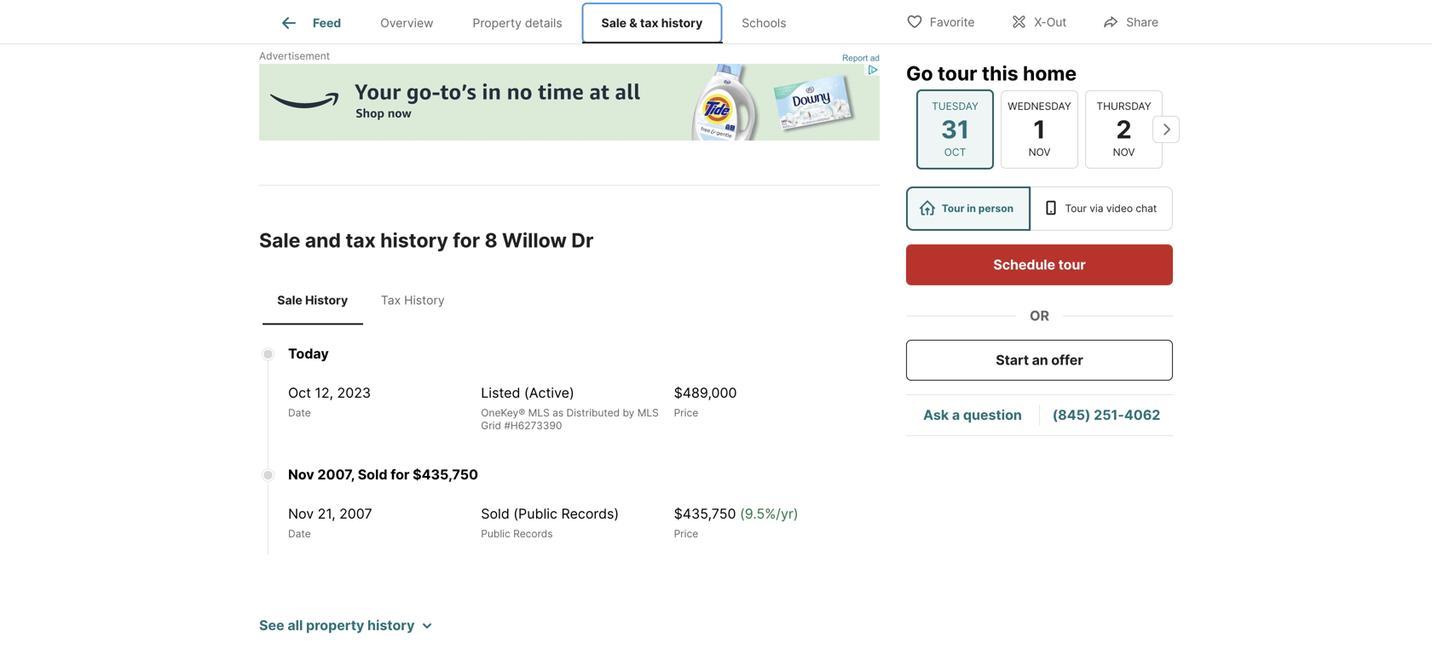 Task type: locate. For each thing, give the bounding box(es) containing it.
0 vertical spatial sold
[[358, 467, 388, 484]]

(845)
[[1053, 407, 1091, 424]]

onekey®
[[481, 407, 525, 420]]

property
[[306, 618, 364, 634]]

#h6273390
[[504, 420, 562, 432]]

tour inside option
[[1065, 203, 1087, 215]]

1 horizontal spatial for
[[453, 229, 480, 253]]

history for sale history
[[305, 293, 348, 308]]

distributed
[[567, 407, 620, 420]]

1 horizontal spatial tour
[[1059, 257, 1086, 273]]

0 horizontal spatial tour
[[938, 61, 978, 85]]

oct inside the tuesday 31 oct
[[944, 146, 966, 159]]

mls right by
[[638, 407, 659, 420]]

251-
[[1094, 407, 1125, 424]]

sale for sale and tax history for 8 willow dr
[[259, 229, 300, 253]]

history inside dropdown button
[[368, 618, 415, 634]]

tour for tour in person
[[942, 203, 965, 215]]

nov 2007, sold for $435,750
[[288, 467, 478, 484]]

0 horizontal spatial $435,750
[[413, 467, 478, 484]]

overview tab
[[361, 3, 453, 43]]

1 vertical spatial $435,750
[[674, 506, 736, 523]]

$489,000 price
[[674, 385, 737, 420]]

$489,000
[[674, 385, 737, 402]]

1 horizontal spatial sold
[[481, 506, 510, 523]]

1 vertical spatial tab list
[[259, 276, 466, 325]]

overview
[[380, 16, 434, 30]]

sold
[[358, 467, 388, 484], [481, 506, 510, 523]]

x-
[[1035, 15, 1047, 29]]

see all property history button
[[259, 616, 432, 637]]

dr
[[572, 229, 594, 253]]

$435,750 (9.5%/yr) price
[[674, 506, 799, 541]]

1 horizontal spatial tour
[[1065, 203, 1087, 215]]

in
[[967, 203, 976, 215]]

history
[[305, 293, 348, 308], [404, 293, 445, 308]]

sale history
[[277, 293, 348, 308]]

tour up tuesday
[[938, 61, 978, 85]]

start an offer button
[[906, 340, 1173, 381]]

list box containing tour in person
[[906, 187, 1173, 231]]

2007,
[[318, 467, 355, 484]]

8
[[485, 229, 498, 253]]

0 horizontal spatial history
[[305, 293, 348, 308]]

sale & tax history tab
[[582, 3, 722, 43]]

1 date from the top
[[288, 407, 311, 420]]

tax
[[640, 16, 659, 30], [346, 229, 376, 253]]

tour in person option
[[906, 187, 1031, 231]]

tab list for the see all property history dropdown button
[[259, 276, 466, 325]]

tax for &
[[640, 16, 659, 30]]

tour right schedule at the right
[[1059, 257, 1086, 273]]

0 horizontal spatial oct
[[288, 385, 311, 402]]

history inside tab
[[661, 16, 703, 30]]

0 vertical spatial price
[[674, 407, 698, 420]]

0 vertical spatial tab list
[[259, 0, 820, 43]]

sold up public at the left bottom
[[481, 506, 510, 523]]

tax right &
[[640, 16, 659, 30]]

1 history from the left
[[305, 293, 348, 308]]

price
[[674, 407, 698, 420], [674, 528, 698, 541]]

sale and tax history for 8 willow dr
[[259, 229, 594, 253]]

tab list containing sale history
[[259, 276, 466, 325]]

$435,750
[[413, 467, 478, 484], [674, 506, 736, 523]]

by
[[623, 407, 635, 420]]

0 vertical spatial tour
[[938, 61, 978, 85]]

mls
[[528, 407, 550, 420], [638, 407, 659, 420]]

tour inside button
[[1059, 257, 1086, 273]]

date inside oct 12, 2023 date
[[288, 407, 311, 420]]

oct
[[944, 146, 966, 159], [288, 385, 311, 402]]

tour left in
[[942, 203, 965, 215]]

history up tax history
[[380, 229, 448, 253]]

tax history
[[381, 293, 445, 308]]

0 horizontal spatial mls
[[528, 407, 550, 420]]

2 vertical spatial history
[[368, 618, 415, 634]]

nov down the 1 on the right top
[[1029, 146, 1051, 159]]

property details
[[473, 16, 562, 30]]

property details tab
[[453, 3, 582, 43]]

share
[[1127, 15, 1159, 29]]

0 vertical spatial history
[[661, 16, 703, 30]]

sale up today
[[277, 293, 302, 308]]

1 vertical spatial history
[[380, 229, 448, 253]]

sold inside sold (public records) public records
[[481, 506, 510, 523]]

1 horizontal spatial history
[[404, 293, 445, 308]]

x-out
[[1035, 15, 1067, 29]]

1 tour from the left
[[942, 203, 965, 215]]

history right property
[[368, 618, 415, 634]]

ask
[[924, 407, 949, 424]]

feed link
[[279, 13, 341, 33]]

price inside $489,000 price
[[674, 407, 698, 420]]

start an offer
[[996, 352, 1083, 369]]

1 vertical spatial oct
[[288, 385, 311, 402]]

out
[[1047, 15, 1067, 29]]

mls up the #h6273390
[[528, 407, 550, 420]]

sale
[[602, 16, 627, 30], [259, 229, 300, 253], [277, 293, 302, 308]]

report
[[842, 53, 868, 63]]

tour for go
[[938, 61, 978, 85]]

sold right 2007,
[[358, 467, 388, 484]]

date inside nov 21, 2007 date
[[288, 528, 311, 541]]

report ad button
[[842, 53, 880, 67]]

for
[[453, 229, 480, 253], [391, 467, 410, 484]]

history up today
[[305, 293, 348, 308]]

schools tab
[[722, 3, 806, 43]]

None button
[[917, 89, 994, 170], [1001, 90, 1079, 169], [1085, 90, 1163, 169], [917, 89, 994, 170], [1001, 90, 1079, 169], [1085, 90, 1163, 169]]

date
[[288, 407, 311, 420], [288, 528, 311, 541]]

sale left and
[[259, 229, 300, 253]]

history right tax
[[404, 293, 445, 308]]

2 mls from the left
[[638, 407, 659, 420]]

for right 2007,
[[391, 467, 410, 484]]

1 price from the top
[[674, 407, 698, 420]]

1 horizontal spatial oct
[[944, 146, 966, 159]]

2 tour from the left
[[1065, 203, 1087, 215]]

1 vertical spatial sold
[[481, 506, 510, 523]]

via
[[1090, 203, 1104, 215]]

1 horizontal spatial tax
[[640, 16, 659, 30]]

2 date from the top
[[288, 528, 311, 541]]

nov left 21, at left
[[288, 506, 314, 523]]

1 vertical spatial tax
[[346, 229, 376, 253]]

0 vertical spatial sale
[[602, 16, 627, 30]]

sale left &
[[602, 16, 627, 30]]

tour
[[942, 203, 965, 215], [1065, 203, 1087, 215]]

0 horizontal spatial for
[[391, 467, 410, 484]]

1 vertical spatial sale
[[259, 229, 300, 253]]

history
[[661, 16, 703, 30], [380, 229, 448, 253], [368, 618, 415, 634]]

list box
[[906, 187, 1173, 231]]

history for all
[[368, 618, 415, 634]]

1 vertical spatial tour
[[1059, 257, 1086, 273]]

1 horizontal spatial mls
[[638, 407, 659, 420]]

0 vertical spatial date
[[288, 407, 311, 420]]

0 vertical spatial tax
[[640, 16, 659, 30]]

0 vertical spatial for
[[453, 229, 480, 253]]

public
[[481, 528, 511, 541]]

1 tab list from the top
[[259, 0, 820, 43]]

thursday
[[1097, 100, 1152, 112]]

oct down 31 at the right top
[[944, 146, 966, 159]]

tour left "via"
[[1065, 203, 1087, 215]]

tour inside option
[[942, 203, 965, 215]]

1 vertical spatial price
[[674, 528, 698, 541]]

offer
[[1052, 352, 1083, 369]]

0 horizontal spatial tour
[[942, 203, 965, 215]]

nov left 2007,
[[288, 467, 314, 484]]

tax inside tab
[[640, 16, 659, 30]]

tax
[[381, 293, 401, 308]]

$435,750 inside $435,750 (9.5%/yr) price
[[674, 506, 736, 523]]

schools
[[742, 16, 787, 30]]

history right &
[[661, 16, 703, 30]]

nov inside nov 21, 2007 date
[[288, 506, 314, 523]]

2 history from the left
[[404, 293, 445, 308]]

0 horizontal spatial tax
[[346, 229, 376, 253]]

ask a question
[[924, 407, 1022, 424]]

tax right and
[[346, 229, 376, 253]]

0 vertical spatial oct
[[944, 146, 966, 159]]

records)
[[561, 506, 619, 523]]

2 vertical spatial sale
[[277, 293, 302, 308]]

1 horizontal spatial $435,750
[[674, 506, 736, 523]]

tour for tour via video chat
[[1065, 203, 1087, 215]]

or
[[1030, 308, 1050, 324]]

tuesday 31 oct
[[932, 100, 979, 159]]

1 vertical spatial date
[[288, 528, 311, 541]]

for left '8'
[[453, 229, 480, 253]]

tour
[[938, 61, 978, 85], [1059, 257, 1086, 273]]

sale for sale & tax history
[[602, 16, 627, 30]]

tax for and
[[346, 229, 376, 253]]

oct left 12, at the left of page
[[288, 385, 311, 402]]

tab list containing feed
[[259, 0, 820, 43]]

chat
[[1136, 203, 1157, 215]]

nov down 2 at the right of page
[[1113, 146, 1135, 159]]

a
[[952, 407, 960, 424]]

tab list
[[259, 0, 820, 43], [259, 276, 466, 325]]

12,
[[315, 385, 333, 402]]

0 horizontal spatial sold
[[358, 467, 388, 484]]

2 tab list from the top
[[259, 276, 466, 325]]

2 price from the top
[[674, 528, 698, 541]]

ask a question link
[[924, 407, 1022, 424]]



Task type: vqa. For each thing, say whether or not it's contained in the screenshot.
Start an offer
yes



Task type: describe. For each thing, give the bounding box(es) containing it.
wednesday
[[1008, 100, 1072, 112]]

all
[[288, 618, 303, 634]]

favorite
[[930, 15, 975, 29]]

and
[[305, 229, 341, 253]]

today
[[288, 346, 329, 362]]

21,
[[318, 506, 336, 523]]

schedule tour
[[994, 257, 1086, 273]]

start
[[996, 352, 1029, 369]]

listed (active) onekey® mls as distributed by mls grid #h6273390
[[481, 385, 659, 432]]

oct 12, 2023 date
[[288, 385, 371, 420]]

31
[[941, 114, 970, 144]]

tuesday
[[932, 100, 979, 112]]

4062
[[1125, 407, 1161, 424]]

this
[[982, 61, 1019, 85]]

thursday 2 nov
[[1097, 100, 1152, 159]]

favorite button
[[892, 4, 989, 39]]

(public
[[514, 506, 558, 523]]

schedule
[[994, 257, 1056, 273]]

2023
[[337, 385, 371, 402]]

question
[[963, 407, 1022, 424]]

tax history tab
[[363, 280, 463, 322]]

willow
[[502, 229, 567, 253]]

tour via video chat option
[[1031, 187, 1173, 231]]

(845) 251-4062 link
[[1053, 407, 1161, 424]]

tour via video chat
[[1065, 203, 1157, 215]]

go
[[906, 61, 933, 85]]

sold (public records) public records
[[481, 506, 619, 541]]

&
[[629, 16, 638, 30]]

date for nov 21, 2007
[[288, 528, 311, 541]]

ad
[[870, 53, 880, 63]]

(active)
[[524, 385, 575, 402]]

grid
[[481, 420, 501, 432]]

history for &
[[661, 16, 703, 30]]

price inside $435,750 (9.5%/yr) price
[[674, 528, 698, 541]]

see all property history
[[259, 618, 415, 634]]

nov inside wednesday 1 nov
[[1029, 146, 1051, 159]]

report ad
[[842, 53, 880, 63]]

tab list for "x-out" button
[[259, 0, 820, 43]]

property
[[473, 16, 522, 30]]

as
[[553, 407, 564, 420]]

see
[[259, 618, 284, 634]]

advertisement
[[259, 50, 330, 62]]

1 mls from the left
[[528, 407, 550, 420]]

2007
[[339, 506, 372, 523]]

go tour this home
[[906, 61, 1077, 85]]

schedule tour button
[[906, 245, 1173, 286]]

listed
[[481, 385, 520, 402]]

person
[[979, 203, 1014, 215]]

0 vertical spatial $435,750
[[413, 467, 478, 484]]

sale history tab
[[263, 280, 363, 322]]

date for oct 12, 2023
[[288, 407, 311, 420]]

(9.5%/yr)
[[740, 506, 799, 523]]

ad region
[[259, 64, 880, 141]]

(845) 251-4062
[[1053, 407, 1161, 424]]

details
[[525, 16, 562, 30]]

tour in person
[[942, 203, 1014, 215]]

1
[[1034, 114, 1046, 144]]

history for tax history
[[404, 293, 445, 308]]

records
[[513, 528, 553, 541]]

sale for sale history
[[277, 293, 302, 308]]

history for and
[[380, 229, 448, 253]]

next image
[[1153, 116, 1180, 143]]

nov 21, 2007 date
[[288, 506, 372, 541]]

oct inside oct 12, 2023 date
[[288, 385, 311, 402]]

home
[[1023, 61, 1077, 85]]

nov inside thursday 2 nov
[[1113, 146, 1135, 159]]

an
[[1032, 352, 1048, 369]]

video
[[1107, 203, 1133, 215]]

wednesday 1 nov
[[1008, 100, 1072, 159]]

feed
[[313, 16, 341, 30]]

2
[[1116, 114, 1132, 144]]

1 vertical spatial for
[[391, 467, 410, 484]]

x-out button
[[996, 4, 1081, 39]]

share button
[[1088, 4, 1173, 39]]

sale & tax history
[[602, 16, 703, 30]]

tour for schedule
[[1059, 257, 1086, 273]]



